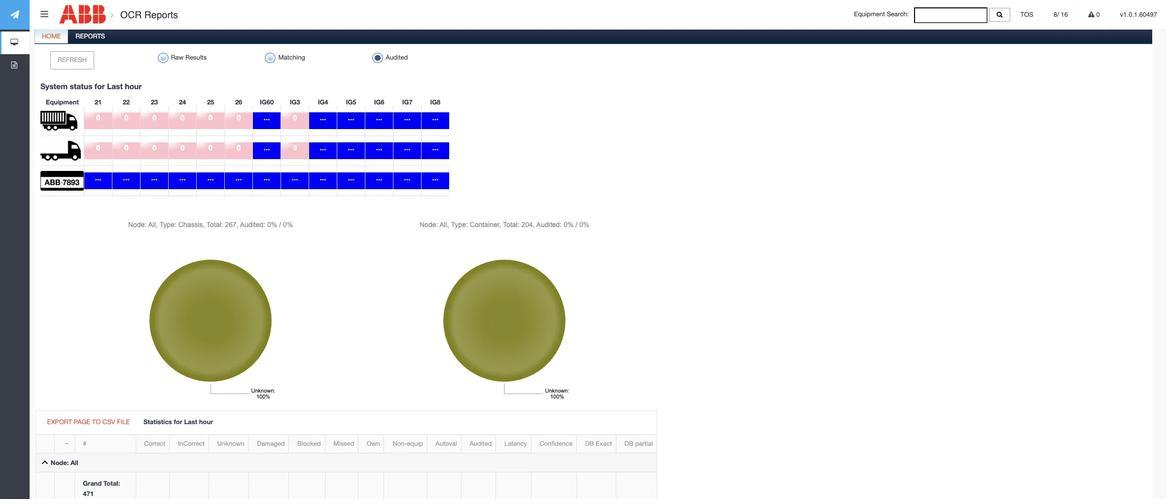 Task type: describe. For each thing, give the bounding box(es) containing it.
grand total: 471
[[83, 480, 120, 498]]

grand
[[83, 480, 102, 488]]

system status for last hour tab list
[[33, 27, 1154, 500]]

non-equip
[[393, 440, 423, 448]]

tos button
[[1011, 0, 1044, 30]]

chassis image
[[40, 141, 81, 161]]

24
[[179, 98, 186, 106]]

26
[[235, 98, 242, 106]]

0 button
[[1079, 0, 1110, 30]]

page
[[74, 419, 90, 426]]

db partial
[[625, 440, 653, 448]]

ig6
[[374, 98, 384, 106]]

ocr reports
[[118, 9, 178, 20]]

confidence
[[540, 440, 573, 448]]

node:
[[51, 459, 69, 467]]

v1.0.1.60497 button
[[1111, 0, 1167, 30]]

bars image
[[41, 10, 48, 19]]

8/ 16 button
[[1044, 0, 1078, 30]]

ig4
[[318, 98, 328, 106]]

ig8
[[430, 98, 441, 106]]

db for db exact
[[585, 440, 594, 448]]

0 horizontal spatial for
[[95, 82, 105, 91]]

latency
[[504, 440, 527, 448]]

export
[[47, 419, 72, 426]]

0 horizontal spatial audited
[[386, 54, 408, 61]]

node: all row group
[[36, 454, 657, 473]]

refresh
[[58, 56, 87, 64]]

incorrect
[[178, 440, 205, 448]]

1 vertical spatial last
[[184, 418, 197, 426]]

471
[[83, 490, 94, 498]]

unknown
[[217, 440, 244, 448]]

equip
[[407, 440, 423, 448]]

system status for last hour
[[40, 82, 142, 91]]

all
[[71, 459, 78, 467]]

results
[[185, 54, 207, 61]]

0 horizontal spatial hour
[[125, 82, 142, 91]]

refresh button
[[50, 51, 94, 69]]

grid inside the system status for last hour tab panel
[[36, 435, 657, 500]]

file
[[117, 419, 130, 426]]

23
[[151, 98, 158, 106]]

export page to csv file
[[47, 419, 130, 426]]

audited inside grid
[[470, 440, 492, 448]]

partial
[[635, 440, 653, 448]]

system status for last hour tab panel
[[33, 44, 1154, 500]]

raw
[[171, 54, 184, 61]]

25
[[207, 98, 214, 106]]

db exact
[[585, 440, 612, 448]]

v1.0.1.60497
[[1120, 11, 1157, 18]]

search:
[[887, 10, 909, 18]]

ig3
[[290, 98, 300, 106]]

~
[[63, 440, 70, 448]]



Task type: vqa. For each thing, say whether or not it's contained in the screenshot.


Task type: locate. For each thing, give the bounding box(es) containing it.
hour
[[125, 82, 142, 91], [199, 418, 213, 426]]

reports up the refresh
[[76, 33, 105, 40]]

1 horizontal spatial for
[[174, 418, 182, 426]]

hour up incorrect
[[199, 418, 213, 426]]

1 horizontal spatial hour
[[199, 418, 213, 426]]

0 vertical spatial last
[[107, 82, 123, 91]]

missed
[[334, 440, 354, 448]]

equipment
[[854, 10, 885, 18], [46, 98, 79, 106]]

reports link
[[69, 27, 112, 47]]

non-
[[393, 440, 407, 448]]

equipment search:
[[854, 10, 914, 18]]

system
[[40, 82, 68, 91]]

equipment for equipment
[[46, 98, 79, 106]]

#
[[83, 440, 87, 448]]

last up 22
[[107, 82, 123, 91]]

row containing ~
[[36, 435, 657, 454]]

reports right ocr on the top left of the page
[[144, 9, 178, 20]]

grid
[[36, 435, 657, 500]]

status
[[70, 82, 92, 91]]

1 vertical spatial equipment
[[46, 98, 79, 106]]

8/
[[1054, 11, 1059, 18]]

db for db partial
[[625, 440, 634, 448]]

0 horizontal spatial last
[[107, 82, 123, 91]]

1 horizontal spatial equipment
[[854, 10, 885, 18]]

for up 21
[[95, 82, 105, 91]]

equipment for equipment search:
[[854, 10, 885, 18]]

None field
[[914, 7, 988, 23]]

last up incorrect
[[184, 418, 197, 426]]

0 vertical spatial reports
[[144, 9, 178, 20]]

1 horizontal spatial reports
[[144, 9, 178, 20]]

audited
[[386, 54, 408, 61], [470, 440, 492, 448]]

home link
[[35, 27, 68, 47]]

1 db from the left
[[585, 440, 594, 448]]

equipment inside the system status for last hour tab panel
[[46, 98, 79, 106]]

ig60
[[260, 98, 274, 106]]

exact
[[596, 440, 612, 448]]

audited right "autoval"
[[470, 440, 492, 448]]

0 horizontal spatial equipment
[[46, 98, 79, 106]]

1 vertical spatial reports
[[76, 33, 105, 40]]

node: all
[[51, 459, 78, 467]]

2 db from the left
[[625, 440, 634, 448]]

1 horizontal spatial audited
[[470, 440, 492, 448]]

home
[[42, 33, 61, 40]]

0 vertical spatial equipment
[[854, 10, 885, 18]]

1 horizontal spatial db
[[625, 440, 634, 448]]

statistics for last hour
[[144, 418, 213, 426]]

reports
[[144, 9, 178, 20], [76, 33, 105, 40]]

equipment left search:
[[854, 10, 885, 18]]

row inside the system status for last hour tab panel
[[36, 435, 657, 454]]

blocked
[[297, 440, 321, 448]]

0 horizontal spatial reports
[[76, 33, 105, 40]]

equipment down system in the top of the page
[[46, 98, 79, 106]]

ocr
[[120, 9, 142, 20]]

statistics
[[144, 418, 172, 426]]

autoval
[[436, 440, 457, 448]]

0
[[1095, 11, 1100, 18], [96, 113, 100, 122], [124, 113, 128, 122], [152, 113, 156, 122], [180, 113, 185, 122], [209, 113, 213, 122], [237, 113, 241, 122], [293, 113, 297, 122], [96, 143, 100, 152], [124, 143, 128, 152], [152, 143, 156, 152], [180, 143, 185, 152], [209, 143, 213, 152], [237, 143, 241, 152], [293, 143, 297, 152]]

0 vertical spatial hour
[[125, 82, 142, 91]]

raw results
[[171, 54, 207, 61]]

1 horizontal spatial last
[[184, 418, 197, 426]]

grid containing node: all
[[36, 435, 657, 500]]

total:
[[103, 480, 120, 488]]

for
[[95, 82, 105, 91], [174, 418, 182, 426]]

own
[[367, 440, 380, 448]]

ig7
[[402, 98, 413, 106]]

export page to csv file button
[[40, 414, 137, 432]]

correct
[[144, 440, 166, 448]]

ig5
[[346, 98, 356, 106]]

0 vertical spatial for
[[95, 82, 105, 91]]

tos
[[1021, 11, 1034, 18]]

...
[[264, 113, 270, 122], [320, 113, 326, 122], [348, 113, 354, 122], [376, 113, 382, 122], [404, 113, 411, 122], [432, 113, 439, 122], [264, 143, 270, 152], [320, 143, 326, 152], [348, 143, 354, 152], [376, 143, 382, 152], [404, 143, 411, 152], [432, 143, 439, 152], [95, 173, 101, 182], [123, 173, 129, 182], [151, 173, 158, 182], [179, 173, 186, 182], [208, 173, 214, 182], [236, 173, 242, 182], [264, 173, 270, 182], [292, 173, 298, 182], [320, 173, 326, 182], [348, 173, 354, 182], [376, 173, 382, 182], [404, 173, 411, 182], [432, 173, 439, 182]]

row
[[36, 435, 657, 454]]

0 vertical spatial audited
[[386, 54, 408, 61]]

hour up 22
[[125, 82, 142, 91]]

csv
[[102, 419, 115, 426]]

1 vertical spatial hour
[[199, 418, 213, 426]]

8/ 16
[[1054, 11, 1068, 18]]

container image
[[40, 111, 78, 131]]

db left exact
[[585, 440, 594, 448]]

22
[[123, 98, 130, 106]]

0 inside dropdown button
[[1095, 11, 1100, 18]]

db
[[585, 440, 594, 448], [625, 440, 634, 448]]

1 vertical spatial audited
[[470, 440, 492, 448]]

damaged
[[257, 440, 285, 448]]

warning image
[[1088, 11, 1095, 18]]

last
[[107, 82, 123, 91], [184, 418, 197, 426]]

navigation
[[0, 0, 30, 77]]

reports inside system status for last hour tab list
[[76, 33, 105, 40]]

21
[[95, 98, 102, 106]]

to
[[92, 419, 101, 426]]

licenseplate image
[[40, 171, 84, 191]]

1 vertical spatial for
[[174, 418, 182, 426]]

for right 'statistics'
[[174, 418, 182, 426]]

0 horizontal spatial db
[[585, 440, 594, 448]]

matching
[[278, 54, 305, 61]]

db left "partial"
[[625, 440, 634, 448]]

16
[[1061, 11, 1068, 18]]

search image
[[997, 11, 1003, 18]]

audited up ig7 at the top left of the page
[[386, 54, 408, 61]]



